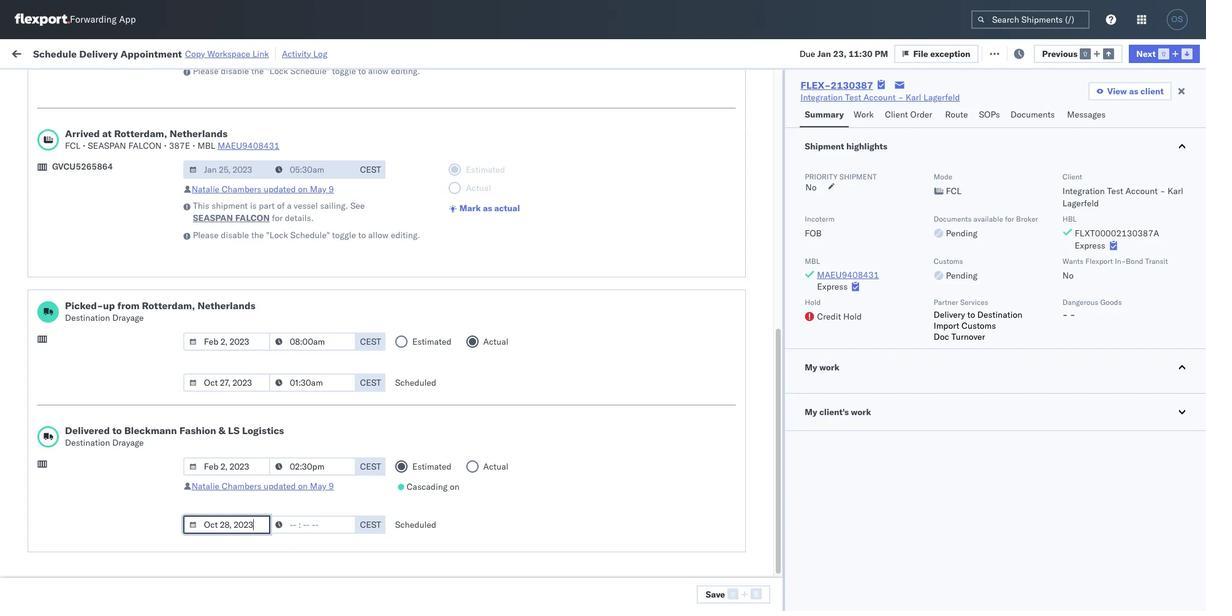 Task type: vqa. For each thing, say whether or not it's contained in the screenshot.


Task type: locate. For each thing, give the bounding box(es) containing it.
0 vertical spatial please disable the "lock schedule" toggle to allow editing.
[[193, 66, 420, 77]]

upload customs clearance documents link
[[28, 174, 181, 187], [28, 390, 181, 403], [28, 525, 181, 537]]

hlxu6269489, down highlights
[[883, 175, 945, 186]]

1 schedule delivery appointment button from the top
[[28, 120, 151, 134]]

destination inside picked-up from rotterdam, netherlands destination drayage
[[65, 313, 110, 324]]

am for 2:59 am edt, nov 5, 2022's schedule delivery appointment button
[[234, 122, 248, 133]]

2 vertical spatial no
[[1063, 270, 1074, 281]]

resize handle column header
[[191, 95, 205, 612], [338, 95, 353, 612], [385, 95, 399, 612], [471, 95, 486, 612], [557, 95, 572, 612], [690, 95, 705, 612], [797, 95, 811, 612], [883, 95, 898, 612], [1049, 95, 1064, 612], [1136, 95, 1150, 612], [1176, 95, 1190, 612]]

karl
[[906, 92, 922, 103], [1168, 186, 1184, 197], [683, 553, 699, 564], [683, 580, 699, 591]]

am for schedule pickup from los angeles, ca button associated with 2:59 am est, dec 14, 2022
[[234, 203, 248, 214]]

2 lhuu7894563, uetu5238478 from the top
[[818, 229, 943, 240]]

lhuu7894563, up incoterm
[[818, 202, 881, 213]]

to right the delivered on the left bottom of page
[[112, 425, 122, 437]]

1 schedule pickup from rotterdam, netherlands link from the top
[[28, 330, 190, 355]]

1 2:59 am edt, nov 5, 2022 from the top
[[213, 122, 320, 133]]

schedule delivery appointment link for 8:30 pm est, jan 30, 2023
[[28, 417, 151, 430]]

schedule" down 205 on track
[[291, 66, 330, 77]]

1 vertical spatial natalie chambers updated on may 9
[[192, 481, 334, 492]]

1 vertical spatial estimated
[[412, 462, 452, 473]]

to
[[358, 66, 366, 77], [358, 230, 366, 241], [968, 310, 976, 321], [112, 425, 122, 437]]

exception up mbl/mawb numbers
[[931, 48, 971, 59]]

2 horizontal spatial work
[[851, 407, 872, 418]]

documents inside documents button
[[1011, 109, 1056, 120]]

2 ocean fcl from the top
[[406, 203, 448, 214]]

1 vertical spatial natalie chambers updated on may 9 button
[[192, 481, 334, 492]]

ca
[[168, 94, 179, 105], [168, 148, 179, 159], [168, 202, 179, 213], [163, 256, 174, 267], [168, 310, 179, 321], [168, 364, 179, 375]]

2130387
[[831, 79, 874, 91], [757, 338, 795, 349], [757, 392, 795, 403], [757, 472, 795, 484], [757, 499, 795, 510]]

forwarding
[[70, 14, 117, 25]]

ceau7522281, hlxu6269489, hlxu8034992 up client order
[[818, 94, 1008, 105]]

my client's work button
[[786, 394, 1207, 431]]

1 dec from the top
[[270, 203, 286, 214]]

1 vertical spatial 2:59 am est, dec 14, 2022
[[213, 230, 325, 241]]

9:00 am est, dec 24, 2022
[[213, 284, 325, 295]]

schedule pickup from los angeles, ca for 2:59 am est, dec 14, 2022
[[28, 202, 179, 213]]

mbl down fob
[[805, 257, 821, 266]]

copy
[[185, 48, 205, 59]]

1 vertical spatial work
[[820, 362, 840, 373]]

previous
[[1043, 48, 1078, 59]]

dec
[[270, 203, 286, 214], [270, 230, 286, 241], [270, 284, 286, 295]]

2 vertical spatial schedule delivery appointment
[[28, 418, 151, 429]]

schedule pickup from los angeles, ca for 2:59 am edt, nov 5, 2022
[[28, 148, 179, 159]]

schedule delivery appointment copy workspace link
[[33, 48, 269, 60]]

3 upload customs clearance documents link from the top
[[28, 525, 181, 537]]

flex-2130387 for 8:30 am est, feb 3, 2023
[[731, 499, 795, 510]]

5 schedule pickup from los angeles, ca link from the top
[[28, 363, 179, 376]]

0 vertical spatial mbl
[[198, 140, 215, 151]]

jan up "25,"
[[275, 338, 289, 349]]

7 resize handle column header from the left
[[797, 95, 811, 612]]

client name button
[[486, 97, 560, 110]]

4 flex-1889466 from the top
[[731, 284, 795, 295]]

file down search shipments (/) text field
[[997, 48, 1012, 59]]

9,
[[288, 176, 296, 187]]

please disable the "lock schedule" toggle to allow editing.
[[193, 66, 420, 77], [193, 230, 420, 241]]

• down arrived
[[83, 140, 86, 151]]

natalie up this at left top
[[192, 184, 220, 195]]

confirm delivery link for 8:30 am est, feb 3, 2023
[[28, 498, 93, 510]]

hlxu6269489, down client order button
[[883, 148, 945, 159]]

1 vertical spatial 23,
[[291, 338, 304, 349]]

shipment down highlights
[[840, 172, 877, 182]]

0 vertical spatial schedule delivery appointment link
[[28, 120, 151, 133]]

14, down details.
[[289, 230, 302, 241]]

1 vertical spatial shipment
[[212, 201, 248, 212]]

1 test123456 from the top
[[904, 95, 956, 106]]

natalie down fashion
[[192, 481, 220, 492]]

from for 2:59 am est, jan 25, 2023's schedule pickup from los angeles, ca button
[[95, 364, 113, 375]]

flex-1846748 button
[[711, 92, 797, 109], [711, 92, 797, 109], [711, 119, 797, 136], [711, 119, 797, 136], [711, 146, 797, 163], [711, 146, 797, 163], [711, 173, 797, 190], [711, 173, 797, 190]]

account inside "link"
[[864, 92, 896, 103]]

2:59 for the schedule pickup from los angeles, ca "link" for 2:59 am edt, nov 5, 2022
[[213, 149, 231, 160]]

1 vertical spatial mmm d, yyyy text field
[[183, 458, 270, 476]]

8:30 up 6:00
[[213, 526, 231, 537]]

1 confirm pickup from rotterdam, netherlands button from the top
[[28, 465, 190, 491]]

mode up documents available for broker
[[934, 172, 953, 182]]

1 upload from the top
[[28, 175, 56, 186]]

gvcu5265864 for 11:30 pm est, jan 23, 2023
[[818, 337, 878, 348]]

from for the schedule pickup from rotterdam, netherlands button related to 8:30 pm est, jan 30, 2023
[[95, 439, 113, 450]]

24,
[[289, 284, 302, 295]]

upload customs clearance documents link for 11:30 pm est, jan 28, 2023
[[28, 390, 181, 403]]

exception
[[1014, 48, 1054, 59], [931, 48, 971, 59]]

0 vertical spatial toggle
[[332, 66, 356, 77]]

1 horizontal spatial falcon
[[235, 213, 270, 224]]

test inside client integration test account - karl lagerfeld incoterm fob
[[1108, 186, 1124, 197]]

gvcu5265864 up my client's work
[[818, 391, 878, 402]]

1 vertical spatial drayage
[[112, 438, 144, 449]]

ocean
[[406, 176, 431, 187], [518, 176, 544, 187], [406, 203, 431, 214], [518, 203, 544, 214], [406, 230, 431, 241], [406, 284, 431, 295], [518, 284, 544, 295], [605, 284, 630, 295], [406, 338, 431, 349], [406, 392, 431, 403], [406, 472, 431, 484], [406, 526, 431, 537], [406, 553, 431, 564]]

1 vertical spatial work
[[854, 109, 874, 120]]

schedule"
[[291, 66, 330, 77], [291, 230, 330, 241]]

client integration test account - karl lagerfeld incoterm fob
[[805, 172, 1184, 239]]

my up filtered
[[12, 44, 32, 62]]

0 vertical spatial shipment
[[840, 172, 877, 182]]

schedule pickup from rotterdam, netherlands
[[28, 331, 159, 354], [28, 439, 159, 462]]

1 vertical spatial mode
[[934, 172, 953, 182]]

-- : -- -- text field
[[269, 161, 356, 179], [269, 333, 356, 351], [269, 374, 356, 392], [269, 516, 356, 535]]

ca for 2:59 am est, jan 13, 2023
[[168, 310, 179, 321]]

2 dec from the top
[[270, 230, 286, 241]]

2:59 am edt, nov 5, 2022 down deadline button
[[213, 122, 320, 133]]

1 vertical spatial clearance
[[95, 391, 134, 402]]

7 am from the top
[[234, 311, 248, 322]]

9 ocean fcl from the top
[[406, 553, 448, 564]]

1 vertical spatial 9
[[329, 481, 334, 492]]

2 horizontal spatial client
[[1063, 172, 1083, 182]]

hlxu8034992 for upload customs clearance documents
[[948, 175, 1008, 186]]

1 vertical spatial 11:30
[[213, 338, 237, 349]]

ceau7522281, hlxu6269489, hlxu8034992 down client order
[[818, 121, 1008, 132]]

file exception down search shipments (/) text field
[[997, 48, 1054, 59]]

1 vertical spatial my work
[[805, 362, 840, 373]]

schedule delivery appointment button for 8:30 pm est, jan 30, 2023
[[28, 417, 151, 431]]

shipment
[[840, 172, 877, 182], [212, 201, 248, 212]]

2:59 down seaspan falcon link
[[213, 230, 231, 241]]

0 vertical spatial at
[[244, 48, 252, 59]]

schedule for schedule pickup from los angeles, ca button related to 2:59 am edt, nov 5, 2022
[[28, 148, 64, 159]]

0 vertical spatial disable
[[221, 66, 249, 77]]

2 vertical spatial clearance
[[95, 526, 134, 537]]

confirm for 2:00 am est, feb 3, 2023
[[28, 466, 60, 477]]

1846748 left shipment
[[757, 149, 795, 160]]

1 vertical spatial hold
[[844, 312, 862, 323]]

2130387 for 8:30 am est, feb 3, 2023
[[757, 499, 795, 510]]

5 schedule pickup from los angeles, ca button from the top
[[28, 363, 179, 377]]

test inside "link"
[[846, 92, 862, 103]]

numbers inside container numbers
[[818, 105, 848, 114]]

deadline button
[[207, 97, 341, 110]]

• right 387e
[[192, 140, 195, 151]]

jan down logistics
[[270, 445, 283, 457]]

4 1889466 from the top
[[757, 284, 795, 295]]

2:59 am est, jan 25, 2023
[[213, 365, 323, 376]]

feb for 6:00 am est, feb 6, 2023
[[270, 553, 285, 564]]

ceau7522281, for upload customs clearance documents
[[818, 175, 881, 186]]

seaspan inside 'this shipment is part of a vessel sailing. see seaspan falcon for details.'
[[193, 213, 233, 224]]

angeles, left 387e
[[132, 148, 165, 159]]

falcon inside 'this shipment is part of a vessel sailing. see seaspan falcon for details.'
[[235, 213, 270, 224]]

confirm pickup from rotterdam, netherlands link
[[28, 465, 190, 490], [28, 546, 190, 571]]

file exception up mbl/mawb numbers
[[914, 48, 971, 59]]

Search Shipments (/) text field
[[972, 10, 1090, 29]]

incoterm
[[805, 215, 835, 224]]

1 vertical spatial mbl
[[805, 257, 821, 266]]

jan for 11:30 pm est, jan 23, 2023 the schedule pickup from rotterdam, netherlands button
[[275, 338, 289, 349]]

disable down seaspan falcon link
[[221, 230, 249, 241]]

my right 1662119 on the bottom right of page
[[805, 362, 818, 373]]

2 flex-1846748 from the top
[[731, 122, 795, 133]]

1 please from the top
[[193, 66, 219, 77]]

1 edt, from the top
[[250, 122, 269, 133]]

edt, for schedule pickup from los angeles, ca
[[250, 149, 269, 160]]

scheduled for delivered to bleckmann fashion & ls logistics
[[395, 520, 437, 531]]

maeu9408431 inside arrived at rotterdam, netherlands fcl • seaspan falcon • 387e • mbl maeu9408431
[[218, 140, 280, 151]]

jan left 13,
[[270, 311, 284, 322]]

documents inside upload customs clearance documents button
[[137, 175, 181, 186]]

for left the "work,"
[[118, 76, 128, 85]]

karl inside integration test account - karl lagerfeld "link"
[[906, 92, 922, 103]]

0 horizontal spatial no
[[290, 76, 300, 85]]

1 horizontal spatial shipment
[[840, 172, 877, 182]]

am right 9:00
[[234, 284, 248, 295]]

schedule for 5th schedule pickup from los angeles, ca button from the bottom
[[28, 94, 64, 105]]

lagerfeld inside "link"
[[924, 92, 961, 103]]

2022 for schedule pickup from los angeles, ca button associated with 2:59 am est, dec 14, 2022
[[304, 203, 325, 214]]

5, up 9,
[[289, 149, 297, 160]]

2022 right 9,
[[299, 176, 320, 187]]

mmm d, yyyy text field up & at bottom left
[[183, 374, 270, 392]]

dangerous goods - -
[[1063, 298, 1123, 321]]

1 vertical spatial 3,
[[288, 499, 296, 510]]

upload customs clearance documents button
[[28, 174, 181, 188]]

from for schedule pickup from los angeles, ca button for 2:59 am est, jan 13, 2023
[[95, 310, 113, 321]]

2 may from the top
[[310, 481, 327, 492]]

work up 'by:'
[[35, 44, 67, 62]]

2 schedule delivery appointment from the top
[[28, 229, 151, 240]]

1 vertical spatial please
[[193, 230, 219, 241]]

2 natalie chambers updated on may 9 button from the top
[[192, 481, 334, 492]]

flex-1846748 for schedule pickup from los angeles, ca
[[731, 149, 795, 160]]

0 vertical spatial schedule delivery appointment
[[28, 121, 151, 132]]

by:
[[44, 75, 56, 86]]

0 vertical spatial mmm d, yyyy text field
[[183, 161, 270, 179]]

customs for first upload customs clearance documents link from the top
[[58, 175, 93, 186]]

feb for 8:30 am est, feb 3, 2023
[[270, 499, 285, 510]]

from for first confirm pickup from rotterdam, netherlands button from the top of the page
[[90, 466, 108, 477]]

1 horizontal spatial client
[[885, 109, 909, 120]]

1 horizontal spatial maeu9408431 button
[[818, 270, 880, 281]]

toggle down "track"
[[332, 66, 356, 77]]

drayage down bleckmann
[[112, 438, 144, 449]]

3 hlxu6269489, from the top
[[883, 148, 945, 159]]

2 vertical spatial work
[[851, 407, 872, 418]]

3 uetu5238478 from the top
[[883, 256, 943, 267]]

2022 right 24,
[[304, 284, 325, 295]]

schedule delivery appointment link
[[28, 120, 151, 133], [28, 417, 151, 430]]

rotterdam, inside arrived at rotterdam, netherlands fcl • seaspan falcon • 387e • mbl maeu9408431
[[114, 128, 167, 140]]

3 clearance from the top
[[95, 526, 134, 537]]

on
[[301, 48, 310, 59], [298, 184, 308, 195], [298, 481, 308, 492], [450, 482, 460, 493]]

2 upload from the top
[[28, 391, 56, 402]]

numbers inside button
[[949, 100, 979, 109]]

hlxu6269489, up client order
[[883, 94, 945, 105]]

4 confirm from the top
[[28, 499, 60, 510]]

blocked,
[[151, 76, 182, 85]]

1 horizontal spatial 23,
[[834, 48, 847, 59]]

2 uetu5238478 from the top
[[883, 229, 943, 240]]

8 ocean fcl from the top
[[406, 526, 448, 537]]

8:30
[[213, 419, 231, 430], [213, 445, 231, 457], [213, 499, 231, 510], [213, 526, 231, 537]]

:
[[285, 76, 287, 85]]

lhuu7894563,
[[818, 202, 881, 213], [818, 229, 881, 240], [818, 256, 881, 267], [818, 283, 881, 294]]

feb left 4,
[[270, 526, 285, 537]]

express for hbl
[[1075, 240, 1106, 251]]

9 down -- : -- -- text field at the bottom left of page
[[329, 481, 334, 492]]

1 14, from the top
[[289, 203, 302, 214]]

natalie chambers updated on may 9 up part
[[192, 184, 334, 195]]

3 8:30 from the top
[[213, 499, 231, 510]]

1 abcdefg78456546 from the top
[[904, 203, 986, 214]]

jan down '11:30 pm est, jan 28, 2023' on the bottom left of page
[[270, 419, 283, 430]]

work up the "work,"
[[134, 48, 155, 59]]

customs inside button
[[58, 175, 93, 186]]

cest
[[360, 164, 381, 175], [360, 337, 381, 348], [360, 378, 381, 389], [360, 462, 381, 473], [360, 520, 381, 531]]

customs inside partner services delivery to destination import customs doc turnover
[[962, 321, 997, 332]]

2 vertical spatial test123456
[[904, 176, 956, 187]]

numbers for container numbers
[[818, 105, 848, 114]]

rotterdam, inside picked-up from rotterdam, netherlands destination drayage
[[142, 300, 195, 312]]

MMM D, YYYY text field
[[183, 161, 270, 179], [183, 458, 270, 476], [183, 516, 270, 535]]

schedule pickup from los angeles, ca
[[28, 94, 179, 105], [28, 148, 179, 159], [28, 202, 179, 213], [28, 310, 179, 321], [28, 364, 179, 375]]

netherlands
[[170, 128, 228, 140], [198, 300, 256, 312], [28, 343, 76, 354], [28, 451, 76, 462], [28, 478, 76, 489], [28, 559, 76, 570]]

file
[[997, 48, 1012, 59], [914, 48, 929, 59]]

mmm d, yyyy text field for 3rd -- : -- -- text box from the bottom
[[183, 333, 270, 351]]

maeu9736123
[[904, 311, 966, 322]]

2:59 am edt, nov 5, 2022
[[213, 122, 320, 133], [213, 149, 320, 160]]

1 schedule delivery appointment from the top
[[28, 121, 151, 132]]

2022
[[299, 122, 320, 133], [299, 149, 320, 160], [299, 176, 320, 187], [304, 203, 325, 214], [304, 230, 325, 241], [304, 284, 325, 295]]

11:30 for 11:30 pm est, jan 28, 2023
[[213, 392, 237, 403]]

pickup for 2:59 am est, dec 14, 2022
[[67, 202, 93, 213]]

ca inside button
[[163, 256, 174, 267]]

5, down deadline button
[[289, 122, 297, 133]]

ca for 2:59 am est, dec 14, 2022
[[168, 202, 179, 213]]

2022 down details.
[[304, 230, 325, 241]]

feb left 6, at the bottom of the page
[[270, 553, 285, 564]]

0 vertical spatial confirm pickup from rotterdam, netherlands button
[[28, 465, 190, 491]]

1 -- : -- -- text field from the top
[[269, 161, 356, 179]]

toggle down sailing. on the top of page
[[332, 230, 356, 241]]

1 natalie chambers updated on may 9 from the top
[[192, 184, 334, 195]]

2022 for schedule pickup from los angeles, ca button related to 2:59 am edt, nov 5, 2022
[[299, 149, 320, 160]]

2 2130384 from the top
[[757, 445, 795, 457]]

test123456
[[904, 95, 956, 106], [904, 122, 956, 133], [904, 176, 956, 187]]

chambers for 1st natalie chambers updated on may 9 button from the top
[[222, 184, 262, 195]]

jan left "25,"
[[270, 365, 284, 376]]

1 vertical spatial import
[[934, 321, 960, 332]]

2 natalie chambers updated on may 9 from the top
[[192, 481, 334, 492]]

angeles, up picked-up from rotterdam, netherlands destination drayage
[[127, 256, 160, 267]]

0 vertical spatial express
[[1075, 240, 1106, 251]]

at left link
[[244, 48, 252, 59]]

account inside client integration test account - karl lagerfeld incoterm fob
[[1126, 186, 1158, 197]]

2:00
[[213, 176, 231, 187], [213, 472, 231, 484]]

2 horizontal spatial •
[[192, 140, 195, 151]]

flex-1889466
[[731, 203, 795, 214], [731, 230, 795, 241], [731, 257, 795, 268], [731, 284, 795, 295]]

0 vertical spatial upload
[[28, 175, 56, 186]]

shipment highlights button
[[786, 128, 1207, 165]]

1 scheduled from the top
[[395, 378, 437, 389]]

3 schedule pickup from los angeles, ca link from the top
[[28, 201, 179, 214]]

-- : -- -- text field
[[269, 458, 356, 476]]

mmm d, yyyy text field for netherlands
[[183, 161, 270, 179]]

schedule for 2:59 am est, jan 25, 2023's schedule pickup from los angeles, ca button
[[28, 364, 64, 375]]

1 vertical spatial allow
[[368, 230, 389, 241]]

1846748 down flex id button
[[757, 122, 795, 133]]

the down link
[[251, 66, 264, 77]]

actual
[[495, 203, 520, 214]]

workitem button
[[7, 97, 193, 110]]

log
[[314, 48, 328, 59]]

ceau7522281, down flex-2130387 link
[[818, 94, 881, 105]]

2 3, from the top
[[288, 499, 296, 510]]

to down services
[[968, 310, 976, 321]]

netherlands inside picked-up from rotterdam, netherlands destination drayage
[[198, 300, 256, 312]]

0 vertical spatial seaspan
[[88, 140, 126, 151]]

est, left of
[[250, 203, 268, 214]]

2130384
[[757, 419, 795, 430], [757, 445, 795, 457], [757, 526, 795, 537], [757, 553, 795, 564], [757, 580, 795, 591]]

0 vertical spatial falcon
[[128, 140, 162, 151]]

for down of
[[272, 213, 283, 224]]

1 horizontal spatial as
[[1130, 86, 1139, 97]]

los for 2:59 am est, jan 25, 2023
[[116, 364, 129, 375]]

1 vertical spatial schedule pickup from rotterdam, netherlands link
[[28, 438, 190, 463]]

0 vertical spatial 2:59 am edt, nov 5, 2022
[[213, 122, 320, 133]]

2 please disable the "lock schedule" toggle to allow editing. from the top
[[193, 230, 420, 241]]

0 vertical spatial test123456
[[904, 95, 956, 106]]

2 flex-1889466 from the top
[[731, 230, 795, 241]]

2023 right 4,
[[297, 526, 318, 537]]

drayage inside delivered to bleckmann fashion & ls logistics destination drayage
[[112, 438, 144, 449]]

est, up the 6:00 am est, feb 6, 2023
[[249, 526, 268, 537]]

clearance for 8:30
[[95, 526, 134, 537]]

2:59 for 2:59 am est, jan 25, 2023's the schedule pickup from los angeles, ca "link"
[[213, 365, 231, 376]]

ceau7522281, hlxu6269489, hlxu8034992
[[818, 94, 1008, 105], [818, 121, 1008, 132], [818, 148, 1008, 159], [818, 175, 1008, 186]]

0 vertical spatial 2:59 am est, dec 14, 2022
[[213, 203, 325, 214]]

mode button
[[399, 97, 474, 110]]

schedule pickup from rotterdam, netherlands link
[[28, 330, 190, 355], [28, 438, 190, 463]]

2 schedule delivery appointment button from the top
[[28, 417, 151, 431]]

flxt00002130387a
[[1075, 228, 1160, 239]]

progress
[[192, 76, 223, 85]]

1 vertical spatial chambers
[[222, 481, 262, 492]]

hlxu6269489, for upload customs clearance documents
[[883, 175, 945, 186]]

2 vertical spatial dec
[[270, 284, 286, 295]]

2022 for 2:59 am edt, nov 5, 2022's schedule delivery appointment button
[[299, 122, 320, 133]]

at inside arrived at rotterdam, netherlands fcl • seaspan falcon • 387e • mbl maeu9408431
[[102, 128, 112, 140]]

2 vertical spatial upload customs clearance documents
[[28, 526, 181, 537]]

hold
[[805, 298, 821, 307], [844, 312, 862, 323]]

flex-2130387 for 11:30 pm est, jan 28, 2023
[[731, 392, 795, 403]]

11:30 up & at bottom left
[[213, 392, 237, 403]]

shipment inside 'this shipment is part of a vessel sailing. see seaspan falcon for details.'
[[212, 201, 248, 212]]

upload customs clearance documents for 8:30 pm est, feb 4, 2023
[[28, 526, 181, 537]]

schedule for schedule pickup from los angeles, ca button associated with 2:59 am est, dec 14, 2022
[[28, 202, 64, 213]]

to down see
[[358, 230, 366, 241]]

2:59 up '11:30 pm est, jan 28, 2023' on the bottom left of page
[[213, 365, 231, 376]]

10 resize handle column header from the left
[[1136, 95, 1150, 612]]

resize handle column header for mode
[[471, 95, 486, 612]]

2:59 am est, dec 14, 2022
[[213, 203, 325, 214], [213, 230, 325, 241]]

-- : -- -- text field down 11:30 pm est, jan 23, 2023
[[269, 374, 356, 392]]

0 vertical spatial 5,
[[289, 122, 297, 133]]

8:30 for schedule pickup from rotterdam, netherlands
[[213, 445, 231, 457]]

8:30 up "8:30 pm est, feb 4, 2023"
[[213, 499, 231, 510]]

1 vertical spatial pending
[[946, 270, 978, 281]]

1 2:59 am est, dec 14, 2022 from the top
[[213, 203, 325, 214]]

hlxu8034992 down shipment highlights button
[[948, 175, 1008, 186]]

1 vertical spatial gvcu5265864
[[818, 337, 878, 348]]

schedule for 11:30 pm est, jan 23, 2023 the schedule pickup from rotterdam, netherlands button
[[28, 331, 64, 342]]

schedule delivery appointment link for 2:59 am edt, nov 5, 2022
[[28, 120, 151, 133]]

updated for 1st natalie chambers updated on may 9 button from the top
[[264, 184, 296, 195]]

turnover
[[952, 332, 986, 343]]

2 14, from the top
[[289, 230, 302, 241]]

1 vertical spatial as
[[483, 203, 492, 214]]

1 estimated from the top
[[412, 337, 452, 348]]

bosch
[[492, 176, 516, 187], [492, 203, 516, 214], [492, 284, 516, 295], [578, 284, 603, 295]]

angeles, inside button
[[127, 256, 160, 267]]

2130387 for 11:30 pm est, jan 23, 2023
[[757, 338, 795, 349]]

6 2:59 from the top
[[213, 365, 231, 376]]

3 1846748 from the top
[[757, 149, 795, 160]]

-
[[899, 92, 904, 103], [1161, 186, 1166, 197], [1063, 310, 1068, 321], [1071, 310, 1076, 321], [676, 553, 681, 564], [676, 580, 681, 591]]

0 vertical spatial editing.
[[391, 66, 420, 77]]

pickup for 2:59 am edt, nov 5, 2022
[[67, 148, 93, 159]]

23, up "25,"
[[291, 338, 304, 349]]

client's
[[820, 407, 849, 418]]

2 am from the top
[[234, 149, 248, 160]]

11:30 for 11:30 pm est, jan 23, 2023
[[213, 338, 237, 349]]

fcl inside arrived at rotterdam, netherlands fcl • seaspan falcon • 387e • mbl maeu9408431
[[65, 140, 81, 151]]

estimated
[[412, 337, 452, 348], [412, 462, 452, 473]]

schedule pickup from los angeles, ca for 2:59 am est, jan 25, 2023
[[28, 364, 179, 375]]

1 confirm pickup from rotterdam, netherlands from the top
[[28, 466, 154, 489]]

5 ocean fcl from the top
[[406, 338, 448, 349]]

2 test123456 from the top
[[904, 122, 956, 133]]

upload inside button
[[28, 175, 56, 186]]

nov left 9,
[[270, 176, 286, 187]]

jan left 28,
[[275, 392, 289, 403]]

"lock down 'this shipment is part of a vessel sailing. see seaspan falcon for details.' at left top
[[266, 230, 288, 241]]

test123456 for 2:59 am edt, nov 5, 2022
[[904, 122, 956, 133]]

gvcu5265864
[[52, 161, 113, 172], [818, 337, 878, 348], [818, 391, 878, 402]]

mbl/mawb numbers button
[[898, 97, 1052, 110]]

express for mbl
[[818, 281, 848, 292]]

from for schedule pickup from los angeles, ca button related to 2:59 am edt, nov 5, 2022
[[95, 148, 113, 159]]

4 abcdefg78456546 from the top
[[904, 284, 986, 295]]

0 vertical spatial mmm d, yyyy text field
[[183, 333, 270, 351]]

2 schedule delivery appointment link from the top
[[28, 417, 151, 430]]

2 confirm pickup from rotterdam, netherlands from the top
[[28, 547, 154, 570]]

MMM D, YYYY text field
[[183, 333, 270, 351], [183, 374, 270, 392]]

3 ceau7522281, hlxu6269489, hlxu8034992 from the top
[[818, 148, 1008, 159]]

shipment for this
[[212, 201, 248, 212]]

23, up flex-2130387 link
[[834, 48, 847, 59]]

2:59 for the schedule pickup from los angeles, ca "link" corresponding to 2:59 am est, dec 14, 2022
[[213, 203, 231, 214]]

view
[[1108, 86, 1128, 97]]

0 vertical spatial as
[[1130, 86, 1139, 97]]

30, for schedule pickup from rotterdam, netherlands
[[285, 445, 299, 457]]

work button
[[849, 104, 881, 128]]

to up snooze
[[358, 66, 366, 77]]

forwarding app link
[[15, 13, 136, 26]]

confirm pickup from rotterdam, netherlands
[[28, 466, 154, 489], [28, 547, 154, 570]]

import down partner
[[934, 321, 960, 332]]

nov up 2:00 am est, nov 9, 2022 on the top
[[271, 149, 287, 160]]

0 horizontal spatial hold
[[805, 298, 821, 307]]

2 vertical spatial mmm d, yyyy text field
[[183, 516, 270, 535]]

am for schedule pickup from los angeles, ca button related to 2:59 am edt, nov 5, 2022
[[234, 149, 248, 160]]

0 vertical spatial edt,
[[250, 122, 269, 133]]

2:00 for 2:00 am est, nov 9, 2022
[[213, 176, 231, 187]]

2 vertical spatial gvcu5265864
[[818, 391, 878, 402]]

4 schedule pickup from los angeles, ca from the top
[[28, 310, 179, 321]]

delivery inside partner services delivery to destination import customs doc turnover
[[934, 310, 966, 321]]

please down this at left top
[[193, 230, 219, 241]]

1 horizontal spatial seaspan
[[193, 213, 233, 224]]

documents
[[1011, 109, 1056, 120], [137, 175, 181, 186], [934, 215, 972, 224], [137, 391, 181, 402], [137, 526, 181, 537]]

1 vertical spatial schedule"
[[291, 230, 330, 241]]

1 "lock from the top
[[266, 66, 288, 77]]

1 vertical spatial upload customs clearance documents link
[[28, 390, 181, 403]]

1 3, from the top
[[288, 472, 296, 484]]

1 vertical spatial 5,
[[289, 149, 297, 160]]

3, up 8:30 am est, feb 3, 2023
[[288, 472, 296, 484]]

schedule" down details.
[[291, 230, 330, 241]]

1 vertical spatial my
[[805, 362, 818, 373]]

falcon
[[128, 140, 162, 151], [235, 213, 270, 224]]

0 vertical spatial confirm delivery link
[[28, 282, 93, 295]]

forwarding app
[[70, 14, 136, 25]]

ready
[[94, 76, 116, 85]]

1 horizontal spatial my work
[[805, 362, 840, 373]]

seaspan down arrived
[[88, 140, 126, 151]]

to inside partner services delivery to destination import customs doc turnover
[[968, 310, 976, 321]]

0 vertical spatial confirm delivery button
[[28, 282, 93, 296]]

2 mmm d, yyyy text field from the top
[[183, 374, 270, 392]]

1 vertical spatial mmm d, yyyy text field
[[183, 374, 270, 392]]

from for 11:30 pm est, jan 23, 2023 the schedule pickup from rotterdam, netherlands button
[[95, 331, 113, 342]]

2 toggle from the top
[[332, 230, 356, 241]]

flex-1893174 button
[[711, 308, 797, 325], [711, 308, 797, 325]]

rotterdam,
[[114, 128, 167, 140], [142, 300, 195, 312], [116, 331, 159, 342], [116, 439, 159, 450], [111, 466, 154, 477], [111, 547, 154, 558]]

file exception
[[997, 48, 1054, 59], [914, 48, 971, 59]]

3 confirm from the top
[[28, 466, 60, 477]]

4 schedule pickup from los angeles, ca button from the top
[[28, 309, 179, 323]]

1 confirm delivery link from the top
[[28, 282, 93, 295]]

am up seaspan falcon link
[[234, 176, 248, 187]]

4 ceau7522281, hlxu6269489, hlxu8034992 from the top
[[818, 175, 1008, 186]]

resize handle column header for workitem
[[191, 95, 205, 612]]

confirm delivery link for 9:00 am est, dec 24, 2022
[[28, 282, 93, 295]]

1 8:30 from the top
[[213, 419, 231, 430]]

2 pending from the top
[[946, 270, 978, 281]]

0 vertical spatial schedule"
[[291, 66, 330, 77]]

summary button
[[800, 104, 849, 128]]

am left is
[[234, 203, 248, 214]]

test123456 for 2:00 am est, nov 9, 2022
[[904, 176, 956, 187]]

gvcu5265864 for 11:30 pm est, jan 28, 2023
[[818, 391, 878, 402]]

2 hlxu6269489, from the top
[[883, 121, 945, 132]]

drayage
[[112, 313, 144, 324], [112, 438, 144, 449]]

2 lhuu7894563, from the top
[[818, 229, 881, 240]]

1 vertical spatial 2:00
[[213, 472, 231, 484]]

customs for 8:30 pm est, feb 4, 2023's upload customs clearance documents link
[[58, 526, 93, 537]]

0 vertical spatial 2:00
[[213, 176, 231, 187]]

4 am from the top
[[234, 203, 248, 214]]

confirm delivery button for 9:00 am est, dec 24, 2022
[[28, 282, 93, 296]]

flex-
[[801, 79, 831, 91], [731, 95, 757, 106], [731, 122, 757, 133], [731, 149, 757, 160], [731, 176, 757, 187], [731, 203, 757, 214], [731, 230, 757, 241], [731, 257, 757, 268], [731, 284, 757, 295], [731, 311, 757, 322], [731, 338, 757, 349], [731, 365, 757, 376], [731, 392, 757, 403], [731, 419, 757, 430], [731, 445, 757, 457], [731, 472, 757, 484], [731, 499, 757, 510], [731, 526, 757, 537], [731, 553, 757, 564], [731, 580, 757, 591]]

hlxu8034992 down sops button
[[948, 148, 1008, 159]]

2 9 from the top
[[329, 481, 334, 492]]

2 2:59 am edt, nov 5, 2022 from the top
[[213, 149, 320, 160]]

1 5, from the top
[[289, 122, 297, 133]]

drayage down up at left
[[112, 313, 144, 324]]

1846748 for schedule delivery appointment
[[757, 122, 795, 133]]

resize handle column header for mbl/mawb numbers
[[1049, 95, 1064, 612]]

1 vertical spatial schedule delivery appointment button
[[28, 417, 151, 431]]

pending up services
[[946, 270, 978, 281]]

2:59 am est, jan 13, 2023
[[213, 311, 323, 322]]

1 pending from the top
[[946, 228, 978, 239]]

1 vertical spatial confirm delivery link
[[28, 498, 93, 510]]

pickup for 2:00 am est, feb 3, 2023
[[62, 466, 88, 477]]

upload customs clearance documents
[[28, 175, 181, 186], [28, 391, 181, 402], [28, 526, 181, 537]]

0 vertical spatial schedule pickup from rotterdam, netherlands link
[[28, 330, 190, 355]]

as inside button
[[1130, 86, 1139, 97]]

2 2:00 from the top
[[213, 472, 231, 484]]

chambers for first natalie chambers updated on may 9 button from the bottom
[[222, 481, 262, 492]]

ceau7522281, up shipment highlights
[[818, 121, 881, 132]]

vessel
[[294, 201, 318, 212]]

edt,
[[250, 122, 269, 133], [250, 149, 269, 160]]

1 vertical spatial edt,
[[250, 149, 269, 160]]

pickup
[[67, 94, 93, 105], [67, 148, 93, 159], [67, 202, 93, 213], [62, 256, 88, 267], [67, 310, 93, 321], [67, 331, 93, 342], [67, 364, 93, 375], [67, 439, 93, 450], [62, 466, 88, 477], [62, 547, 88, 558]]

container numbers button
[[811, 93, 886, 115]]

mmm d, yyyy text field for 3rd -- : -- -- text box
[[183, 374, 270, 392]]

cascading
[[407, 482, 448, 493]]

schedule pickup from rotterdam, netherlands button for 11:30 pm est, jan 23, 2023
[[28, 330, 190, 356]]

jan for schedule pickup from los angeles, ca button for 2:59 am est, jan 13, 2023
[[270, 311, 284, 322]]

mbl/mawb numbers
[[904, 100, 979, 109]]

my work inside button
[[805, 362, 840, 373]]

1 vertical spatial "lock
[[266, 230, 288, 241]]

0 vertical spatial natalie
[[192, 184, 220, 195]]

integration inside "link"
[[801, 92, 843, 103]]

schedule pickup from los angeles, ca button for 2:59 am est, jan 13, 2023
[[28, 309, 179, 323]]

my work up filtered by:
[[12, 44, 67, 62]]

est, up 8:30 am est, feb 3, 2023
[[250, 472, 268, 484]]

feb
[[270, 472, 285, 484], [270, 499, 285, 510], [270, 526, 285, 537], [270, 553, 285, 564]]

est, down 2:59 am est, jan 25, 2023
[[254, 392, 273, 403]]

1 clearance from the top
[[95, 175, 134, 186]]

0 horizontal spatial •
[[83, 140, 86, 151]]

client left name
[[492, 100, 512, 109]]

due
[[800, 48, 816, 59]]

0 vertical spatial may
[[310, 184, 327, 195]]

2 horizontal spatial no
[[1063, 270, 1074, 281]]

schedule delivery appointment for 8:30
[[28, 418, 151, 429]]

angeles, down picked-up from rotterdam, netherlands destination drayage
[[132, 364, 165, 375]]

0 horizontal spatial seaspan
[[88, 140, 126, 151]]



Task type: describe. For each thing, give the bounding box(es) containing it.
4 8:30 from the top
[[213, 526, 231, 537]]

schedule pickup from los angeles, ca for 2:59 am est, jan 13, 2023
[[28, 310, 179, 321]]

1 flex-1846748 from the top
[[731, 95, 795, 106]]

5 flex-2130384 from the top
[[731, 580, 795, 591]]

1 flex-1889466 from the top
[[731, 203, 795, 214]]

3 1889466 from the top
[[757, 257, 795, 268]]

am for upload customs clearance documents button
[[234, 176, 248, 187]]

no inside the wants flexport in-bond transit no
[[1063, 270, 1074, 281]]

my client's work
[[805, 407, 872, 418]]

2 actual from the top
[[484, 462, 509, 473]]

1 natalie from the top
[[192, 184, 220, 195]]

11:30 pm est, jan 28, 2023
[[213, 392, 327, 403]]

2 confirm pickup from rotterdam, netherlands button from the top
[[28, 546, 190, 572]]

my work button
[[786, 350, 1207, 386]]

at for 759
[[244, 48, 252, 59]]

doc
[[934, 332, 950, 343]]

snooze
[[359, 100, 383, 109]]

3 resize handle column header from the left
[[385, 95, 399, 612]]

3 abcdefg78456546 from the top
[[904, 257, 986, 268]]

1 please disable the "lock schedule" toggle to allow editing. from the top
[[193, 66, 420, 77]]

ceau7522281, for schedule delivery appointment
[[818, 121, 881, 132]]

to inside delivered to bleckmann fashion & ls logistics destination drayage
[[112, 425, 122, 437]]

upload customs clearance documents link for 8:30 pm est, feb 4, 2023
[[28, 525, 181, 537]]

5 2130384 from the top
[[757, 580, 795, 591]]

0 vertical spatial work
[[35, 44, 67, 62]]

1846748 for schedule pickup from los angeles, ca
[[757, 149, 795, 160]]

2 the from the top
[[251, 230, 264, 241]]

2:59 am edt, nov 5, 2022 for schedule pickup from los angeles, ca
[[213, 149, 320, 160]]

11 resize handle column header from the left
[[1176, 95, 1190, 612]]

pm down 2:59 am est, jan 25, 2023
[[239, 392, 252, 403]]

flex-2130387 for 11:30 pm est, jan 23, 2023
[[731, 338, 795, 349]]

in-
[[1116, 257, 1127, 266]]

feb for 2:00 am est, feb 3, 2023
[[270, 472, 285, 484]]

flex-1846748 for schedule delivery appointment
[[731, 122, 795, 133]]

mark as actual
[[460, 203, 520, 214]]

consignee button
[[572, 97, 693, 110]]

2023 right "25,"
[[302, 365, 323, 376]]

8:30 pm est, jan 30, 2023 for schedule pickup from rotterdam, netherlands
[[213, 445, 322, 457]]

broker
[[1017, 215, 1039, 224]]

karl inside client integration test account - karl lagerfeld incoterm fob
[[1168, 186, 1184, 197]]

bosch for 9:00 am est, dec 24, 2022
[[492, 284, 516, 295]]

msdu7304509
[[818, 310, 880, 321]]

387e
[[169, 140, 190, 151]]

2 please from the top
[[193, 230, 219, 241]]

pickup for 2:59 am est, jan 25, 2023
[[67, 364, 93, 375]]

1 confirm from the top
[[28, 256, 60, 267]]

resize handle column header for consignee
[[690, 95, 705, 612]]

confirm pickup from los angeles, ca button
[[28, 255, 174, 269]]

0 vertical spatial my
[[12, 44, 32, 62]]

bosch for 2:59 am est, dec 14, 2022
[[492, 203, 516, 214]]

schedule pickup from los angeles, ca link for 2:59 am edt, nov 5, 2022
[[28, 147, 179, 160]]

25,
[[286, 365, 299, 376]]

0 vertical spatial maeu9408431 button
[[218, 140, 280, 151]]

ca for 2:59 am edt, nov 5, 2022
[[168, 148, 179, 159]]

of
[[277, 201, 285, 212]]

lagerfeld inside client integration test account - karl lagerfeld incoterm fob
[[1063, 198, 1100, 209]]

1 schedule pickup from los angeles, ca button from the top
[[28, 94, 179, 107]]

1 horizontal spatial file
[[997, 48, 1012, 59]]

4 lhuu7894563, uetu5238478 from the top
[[818, 283, 943, 294]]

1 schedule pickup from los angeles, ca link from the top
[[28, 94, 179, 106]]

dangerous
[[1063, 298, 1099, 307]]

pending for documents available for broker
[[946, 228, 978, 239]]

credit hold
[[818, 312, 862, 323]]

seaspan falcon link
[[193, 212, 270, 224]]

flex-1846748 for upload customs clearance documents
[[731, 176, 795, 187]]

documents available for broker
[[934, 215, 1039, 224]]

0 vertical spatial no
[[290, 76, 300, 85]]

am for schedule pickup from los angeles, ca button for 2:59 am est, jan 13, 2023
[[234, 311, 248, 322]]

next button
[[1130, 44, 1201, 63]]

messages button
[[1063, 104, 1113, 128]]

1 uetu5238478 from the top
[[883, 202, 943, 213]]

1 horizontal spatial file exception
[[997, 48, 1054, 59]]

4 ocean fcl from the top
[[406, 284, 448, 295]]

transit
[[1146, 257, 1169, 266]]

from inside picked-up from rotterdam, netherlands destination drayage
[[117, 300, 140, 312]]

1 ocean fcl from the top
[[406, 176, 448, 187]]

est, down logistics
[[249, 445, 268, 457]]

actions
[[1158, 100, 1183, 109]]

los inside button
[[111, 256, 124, 267]]

resize handle column header for client name
[[557, 95, 572, 612]]

3 • from the left
[[192, 140, 195, 151]]

on left log
[[301, 48, 310, 59]]

schedule pickup from los angeles, ca link for 2:59 am est, jan 13, 2023
[[28, 309, 179, 322]]

11:30 pm est, jan 23, 2023
[[213, 338, 327, 349]]

destination inside partner services delivery to destination import customs doc turnover
[[978, 310, 1023, 321]]

8:30 pm est, jan 30, 2023 for schedule delivery appointment
[[213, 419, 322, 430]]

3 lhuu7894563, uetu5238478 from the top
[[818, 256, 943, 267]]

pm up 2:59 am est, jan 25, 2023
[[239, 338, 252, 349]]

shipment highlights
[[805, 141, 888, 152]]

0 horizontal spatial 23,
[[291, 338, 304, 349]]

schedule pickup from rotterdam, netherlands for 11:30
[[28, 331, 159, 354]]

Search Work text field
[[794, 44, 928, 62]]

batch
[[1138, 48, 1162, 59]]

est, up "8:30 pm est, feb 4, 2023"
[[250, 499, 268, 510]]

picked-
[[65, 300, 103, 312]]

pm down ls
[[234, 445, 247, 457]]

1 2130384 from the top
[[757, 419, 795, 430]]

fashion
[[180, 425, 216, 437]]

abcd1234560
[[818, 364, 878, 375]]

priority shipment
[[805, 172, 877, 182]]

2 2:59 am est, dec 14, 2022 from the top
[[213, 230, 325, 241]]

flex-2130387 for 2:00 am est, feb 3, 2023
[[731, 472, 795, 484]]

shipment for priority
[[840, 172, 877, 182]]

1 ceau7522281, hlxu6269489, hlxu8034992 from the top
[[818, 94, 1008, 105]]

wants
[[1063, 257, 1084, 266]]

deadline
[[213, 100, 243, 109]]

0 vertical spatial 11:30
[[849, 48, 873, 59]]

bleckmann
[[124, 425, 177, 437]]

maeu9408431 down maeu9736123
[[904, 338, 966, 349]]

arrived
[[65, 128, 100, 140]]

0 vertical spatial nov
[[271, 122, 287, 133]]

message
[[165, 48, 200, 59]]

2:59 for schedule delivery appointment link associated with 2:59 am edt, nov 5, 2022
[[213, 122, 231, 133]]

name
[[514, 100, 533, 109]]

2 editing. from the top
[[391, 230, 420, 241]]

os button
[[1164, 6, 1192, 34]]

mmm d, yyyy text field for fashion
[[183, 458, 270, 476]]

schedule pickup from los angeles, ca link for 2:59 am est, jan 25, 2023
[[28, 363, 179, 376]]

fob
[[805, 228, 822, 239]]

2 confirm pickup from rotterdam, netherlands link from the top
[[28, 546, 190, 571]]

container numbers
[[818, 95, 850, 114]]

1 1889466 from the top
[[757, 203, 795, 214]]

5 cest from the top
[[360, 520, 381, 531]]

resize handle column header for flex id
[[797, 95, 811, 612]]

0 horizontal spatial my work
[[12, 44, 67, 62]]

2 1889466 from the top
[[757, 230, 795, 241]]

2 abcdefg78456546 from the top
[[904, 230, 986, 241]]

1 1846748 from the top
[[757, 95, 795, 106]]

5, for schedule pickup from los angeles, ca
[[289, 149, 297, 160]]

confirm delivery button for 8:30 am est, feb 3, 2023
[[28, 498, 93, 512]]

logistics
[[242, 425, 284, 437]]

schedule for 2:59 am edt, nov 5, 2022's schedule delivery appointment button
[[28, 121, 64, 132]]

1 the from the top
[[251, 66, 264, 77]]

falcon inside arrived at rotterdam, netherlands fcl • seaspan falcon • 387e • mbl maeu9408431
[[128, 140, 162, 151]]

flex-1893174
[[731, 311, 795, 322]]

los for 2:59 am edt, nov 5, 2022
[[116, 148, 129, 159]]

est, down is
[[250, 230, 268, 241]]

1 horizontal spatial exception
[[1014, 48, 1054, 59]]

4 flex-2130384 from the top
[[731, 553, 795, 564]]

2023 down -- : -- -- text field at the bottom left of page
[[298, 499, 319, 510]]

integration inside client integration test account - karl lagerfeld incoterm fob
[[1063, 186, 1105, 197]]

1 lhuu7894563, from the top
[[818, 202, 881, 213]]

pm up the 6:00 am est, feb 6, 2023
[[234, 526, 247, 537]]

messages
[[1068, 109, 1106, 120]]

2 allow from the top
[[368, 230, 389, 241]]

filtered
[[12, 75, 42, 86]]

1 horizontal spatial work
[[854, 109, 874, 120]]

2 estimated from the top
[[412, 462, 452, 473]]

est, down 9:00 am est, dec 24, 2022
[[250, 311, 268, 322]]

scheduled for picked-up from rotterdam, netherlands
[[395, 378, 437, 389]]

6:00 am est, feb 6, 2023
[[213, 553, 319, 564]]

0 vertical spatial work
[[134, 48, 155, 59]]

2 schedule" from the top
[[291, 230, 330, 241]]

pm up integration test account - karl lagerfeld "link"
[[875, 48, 889, 59]]

2022 for upload customs clearance documents button
[[299, 176, 320, 187]]

at for arrived
[[102, 128, 112, 140]]

client for client name
[[492, 100, 512, 109]]

4 lhuu7894563, from the top
[[818, 283, 881, 294]]

0 vertical spatial integration test account - karl lagerfeld
[[801, 92, 961, 103]]

2:00 for 2:00 am est, feb 3, 2023
[[213, 472, 231, 484]]

pm right & at bottom left
[[234, 419, 247, 430]]

1 cest from the top
[[360, 164, 381, 175]]

am for confirm delivery button related to 8:30 am est, feb 3, 2023
[[234, 499, 248, 510]]

1 natalie chambers updated on may 9 button from the top
[[192, 184, 334, 195]]

3 mmm d, yyyy text field from the top
[[183, 516, 270, 535]]

1 disable from the top
[[221, 66, 249, 77]]

on down -- : -- -- text field at the bottom left of page
[[298, 481, 308, 492]]

bosch for 2:00 am est, nov 9, 2022
[[492, 176, 516, 187]]

pickup inside button
[[62, 256, 88, 267]]

jan for the schedule pickup from rotterdam, netherlands button related to 8:30 pm est, jan 30, 2023
[[270, 445, 283, 457]]

4 -- : -- -- text field from the top
[[269, 516, 356, 535]]

est, up the 2:59 am est, jan 13, 2023
[[250, 284, 268, 295]]

1 horizontal spatial mode
[[934, 172, 953, 182]]

1 hlxu8034992 from the top
[[948, 94, 1008, 105]]

id
[[727, 100, 734, 109]]

- inside client integration test account - karl lagerfeld incoterm fob
[[1161, 186, 1166, 197]]

4 cest from the top
[[360, 462, 381, 473]]

2023 down 28,
[[301, 419, 322, 430]]

nyku9743990
[[818, 418, 878, 429]]

5, for schedule delivery appointment
[[289, 122, 297, 133]]

confirm pickup from rotterdam, netherlands for first confirm pickup from rotterdam, netherlands link from the top
[[28, 466, 154, 489]]

2023 up 8:30 am est, feb 3, 2023
[[298, 472, 319, 484]]

0 vertical spatial 23,
[[834, 48, 847, 59]]

2:00 am est, nov 9, 2022
[[213, 176, 320, 187]]

link
[[253, 48, 269, 59]]

import inside partner services delivery to destination import customs doc turnover
[[934, 321, 960, 332]]

est, up 2:59 am est, jan 25, 2023
[[254, 338, 273, 349]]

est, up is
[[250, 176, 268, 187]]

205
[[283, 48, 299, 59]]

delivered to bleckmann fashion & ls logistics destination drayage
[[65, 425, 284, 449]]

up
[[103, 300, 115, 312]]

8:30 for schedule delivery appointment
[[213, 419, 231, 430]]

2:59 for 2:59 am est, jan 13, 2023's the schedule pickup from los angeles, ca "link"
[[213, 311, 231, 322]]

this
[[193, 201, 209, 212]]

for inside 'this shipment is part of a vessel sailing. see seaspan falcon for details.'
[[272, 213, 283, 224]]

4 2:59 from the top
[[213, 230, 231, 241]]

natalie chambers updated on may 9 for 1st natalie chambers updated on may 9 button from the top
[[192, 184, 334, 195]]

3 lhuu7894563, from the top
[[818, 256, 881, 267]]

2 • from the left
[[164, 140, 167, 151]]

6 ocean fcl from the top
[[406, 392, 448, 403]]

updated for first natalie chambers updated on may 9 button from the bottom
[[264, 481, 296, 492]]

schedule for the schedule pickup from rotterdam, netherlands button related to 8:30 pm est, jan 30, 2023
[[28, 439, 64, 450]]

confirm pickup from rotterdam, netherlands for first confirm pickup from rotterdam, netherlands link from the bottom of the page
[[28, 547, 154, 570]]

client for client order
[[885, 109, 909, 120]]

jan right due
[[818, 48, 832, 59]]

resize handle column header for container numbers
[[883, 95, 898, 612]]

7 ocean fcl from the top
[[406, 472, 448, 484]]

ready for work, blocked, in progress
[[94, 76, 223, 85]]

2023 right 13,
[[302, 311, 323, 322]]

1 hlxu6269489, from the top
[[883, 94, 945, 105]]

8:30 pm est, feb 4, 2023
[[213, 526, 318, 537]]

view as client button
[[1089, 82, 1172, 101]]

pickup for 11:30 pm est, jan 23, 2023
[[67, 331, 93, 342]]

filtered by:
[[12, 75, 56, 86]]

pending for customs
[[946, 270, 978, 281]]

0 horizontal spatial file
[[914, 48, 929, 59]]

services
[[961, 298, 989, 307]]

activity log
[[282, 48, 328, 59]]

jan for schedule delivery appointment button corresponding to 8:30 pm est, jan 30, 2023
[[270, 419, 283, 430]]

due jan 23, 11:30 pm
[[800, 48, 889, 59]]

seaspan inside arrived at rotterdam, netherlands fcl • seaspan falcon • 387e • mbl maeu9408431
[[88, 140, 126, 151]]

confirm pickup from los angeles, ca
[[28, 256, 174, 267]]

work inside my work button
[[820, 362, 840, 373]]

4 uetu5238478 from the top
[[883, 283, 943, 294]]

3 flex-2130384 from the top
[[731, 526, 795, 537]]

zimu3048342
[[904, 419, 962, 430]]

is
[[250, 201, 257, 212]]

0 horizontal spatial for
[[118, 76, 128, 85]]

dec for schedule pickup from los angeles, ca
[[270, 203, 286, 214]]

am for 2:59 am est, jan 25, 2023's schedule pickup from los angeles, ca button
[[234, 365, 248, 376]]

1 vertical spatial integration test account - karl lagerfeld
[[578, 553, 738, 564]]

1 actual from the top
[[484, 337, 509, 348]]

bosch ocean test for 9:00 am est, dec 24, 2022
[[492, 284, 562, 295]]

2 natalie from the top
[[192, 481, 220, 492]]

1 • from the left
[[83, 140, 86, 151]]

hlxu8034992 for schedule pickup from los angeles, ca
[[948, 148, 1008, 159]]

1 upload customs clearance documents link from the top
[[28, 174, 181, 187]]

0 horizontal spatial file exception
[[914, 48, 971, 59]]

1 lhuu7894563, uetu5238478 from the top
[[818, 202, 943, 213]]

as for view
[[1130, 86, 1139, 97]]

0 vertical spatial hold
[[805, 298, 821, 307]]

destination inside delivered to bleckmann fashion & ls logistics destination drayage
[[65, 438, 110, 449]]

759 at risk
[[226, 48, 268, 59]]

3 ocean fcl from the top
[[406, 230, 448, 241]]

client inside client integration test account - karl lagerfeld incoterm fob
[[1063, 172, 1083, 182]]

2 cest from the top
[[360, 337, 381, 348]]

workitem
[[13, 100, 46, 109]]

operator
[[1070, 100, 1100, 109]]

1662119
[[757, 365, 795, 376]]

on right cascading
[[450, 482, 460, 493]]

delivered
[[65, 425, 110, 437]]

4,
[[287, 526, 295, 537]]

2023 right 6, at the bottom of the page
[[298, 553, 319, 564]]

2023 right 28,
[[306, 392, 327, 403]]

2 "lock from the top
[[266, 230, 288, 241]]

5 am from the top
[[234, 230, 248, 241]]

1 ceau7522281, from the top
[[818, 94, 881, 105]]

est, down 11:30 pm est, jan 23, 2023
[[250, 365, 268, 376]]

client order button
[[881, 104, 941, 128]]

schedule pickup from rotterdam, netherlands link for 8:30 pm est, jan 30, 2023
[[28, 438, 190, 463]]

on right 9,
[[298, 184, 308, 195]]

1 toggle from the top
[[332, 66, 356, 77]]

2023 up 2:59 am est, jan 25, 2023
[[306, 338, 327, 349]]

a
[[287, 201, 292, 212]]

0 horizontal spatial exception
[[931, 48, 971, 59]]

natalie chambers updated on may 9 for first natalie chambers updated on may 9 button from the bottom
[[192, 481, 334, 492]]

1 vertical spatial no
[[806, 182, 817, 193]]

3 flex-1889466 from the top
[[731, 257, 795, 268]]

8:30 am est, feb 3, 2023
[[213, 499, 319, 510]]

confirm for 9:00 am est, dec 24, 2022
[[28, 283, 60, 294]]

flex-1662119
[[731, 365, 795, 376]]

clearance inside button
[[95, 175, 134, 186]]

shipment
[[805, 141, 845, 152]]

schedule pickup from rotterdam, netherlands link for 11:30 pm est, jan 23, 2023
[[28, 330, 190, 355]]

bond
[[1127, 257, 1144, 266]]

mode inside button
[[406, 100, 424, 109]]

hlxu8034992 for schedule delivery appointment
[[948, 121, 1008, 132]]

2 vertical spatial integration test account - karl lagerfeld
[[578, 580, 738, 591]]

&
[[219, 425, 226, 437]]

1 vertical spatial maeu9408431 button
[[818, 270, 880, 281]]

1 allow from the top
[[368, 66, 389, 77]]

os
[[1172, 15, 1184, 24]]

- inside "link"
[[899, 92, 904, 103]]

1 schedule" from the top
[[291, 66, 330, 77]]

2 horizontal spatial for
[[1006, 215, 1015, 224]]

est, down "8:30 pm est, feb 4, 2023"
[[250, 553, 268, 564]]

0 vertical spatial gvcu5265864
[[52, 161, 113, 172]]

import work
[[104, 48, 155, 59]]

angeles, down the "work,"
[[132, 94, 165, 105]]

30, for schedule delivery appointment
[[285, 419, 299, 430]]

order
[[911, 109, 933, 120]]

in
[[184, 76, 190, 85]]

available
[[974, 215, 1004, 224]]

2023 up -- : -- -- text field at the bottom left of page
[[301, 445, 322, 457]]

action
[[1164, 48, 1191, 59]]

flexport. image
[[15, 13, 70, 26]]

mbl inside arrived at rotterdam, netherlands fcl • seaspan falcon • 387e • mbl maeu9408431
[[198, 140, 215, 151]]

3 cest from the top
[[360, 378, 381, 389]]

est, right ls
[[249, 419, 268, 430]]

as for mark
[[483, 203, 492, 214]]

5 confirm from the top
[[28, 547, 60, 558]]

from for 'confirm pickup from los angeles, ca' button
[[90, 256, 108, 267]]

upload for 8:30 pm est, feb 4, 2023
[[28, 526, 56, 537]]

netherlands inside arrived at rotterdam, netherlands fcl • seaspan falcon • 387e • mbl maeu9408431
[[170, 128, 228, 140]]

schedule pickup from los angeles, ca button for 2:59 am est, jan 25, 2023
[[28, 363, 179, 377]]

from for 5th schedule pickup from los angeles, ca button from the bottom
[[95, 94, 113, 105]]

3 -- : -- -- text field from the top
[[269, 374, 356, 392]]

track
[[313, 48, 333, 59]]

1 editing. from the top
[[391, 66, 420, 77]]

cascading on
[[407, 482, 460, 493]]

28,
[[291, 392, 304, 403]]

205 on track
[[283, 48, 333, 59]]

3, for 8:30 am est, feb 3, 2023
[[288, 499, 296, 510]]

1 upload customs clearance documents from the top
[[28, 175, 181, 186]]

work inside the "my client's work" button
[[851, 407, 872, 418]]

4 2130384 from the top
[[757, 553, 795, 564]]

maeu9408431 up zimu3048342
[[904, 392, 966, 403]]

nov for los
[[271, 149, 287, 160]]

drayage inside picked-up from rotterdam, netherlands destination drayage
[[112, 313, 144, 324]]

from for second confirm pickup from rotterdam, netherlands button from the top of the page
[[90, 547, 108, 558]]

import inside button
[[104, 48, 132, 59]]

2130387 for 11:30 pm est, jan 28, 2023
[[757, 392, 795, 403]]

2 flex-2130384 from the top
[[731, 445, 795, 457]]

maeu9408431 up msdu7304509
[[818, 270, 880, 281]]

feb for 8:30 pm est, feb 4, 2023
[[270, 526, 285, 537]]

sops
[[980, 109, 1001, 120]]

flex id button
[[705, 97, 799, 110]]

1 horizontal spatial mbl
[[805, 257, 821, 266]]

my for my work button
[[805, 362, 818, 373]]

759
[[226, 48, 242, 59]]

6,
[[288, 553, 296, 564]]

1 flex-2130384 from the top
[[731, 419, 795, 430]]



